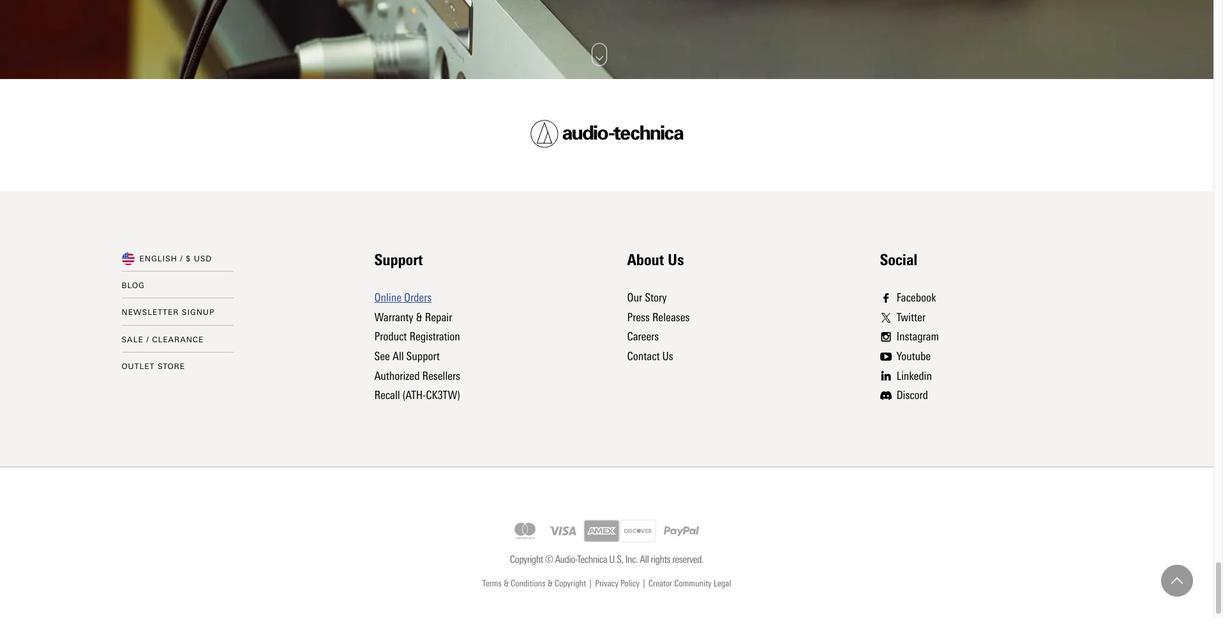 Task type: describe. For each thing, give the bounding box(es) containing it.
/ for clearance
[[146, 336, 149, 345]]

& for warranty
[[416, 311, 422, 325]]

product
[[374, 330, 407, 344]]

terms
[[482, 579, 502, 590]]

english
[[139, 255, 177, 264]]

facebook link
[[880, 289, 939, 308]]

contact us link
[[627, 350, 673, 364]]

authorized resellers link
[[374, 369, 460, 383]]

(ath-
[[403, 389, 426, 403]]

twitter image
[[880, 313, 891, 323]]

english  / $ usd
[[139, 255, 212, 264]]

sale
[[122, 336, 143, 345]]

u.s,
[[609, 554, 623, 566]]

outlet
[[122, 363, 155, 372]]

about
[[627, 251, 664, 269]]

our story press releases careers contact us
[[627, 291, 690, 364]]

legal
[[714, 579, 731, 590]]

sale / clearance
[[122, 336, 204, 345]]

usd
[[194, 255, 212, 264]]

/ for $
[[180, 255, 183, 264]]

blog
[[122, 281, 145, 290]]

privacy
[[595, 579, 618, 590]]

terms & conditions & copyright
[[482, 579, 586, 590]]

about us heading
[[627, 251, 684, 269]]

our
[[627, 291, 642, 305]]

us inside our story press releases careers contact us
[[662, 350, 673, 364]]

& for conditions
[[548, 579, 553, 590]]

terms & conditions & copyright link
[[482, 578, 586, 592]]

rights
[[651, 554, 670, 566]]

product registration link
[[374, 330, 460, 344]]

press
[[627, 311, 650, 325]]

policy
[[620, 579, 639, 590]]

newsletter signup
[[122, 308, 215, 317]]

discord image
[[880, 391, 891, 401]]

reserved.
[[672, 554, 704, 566]]

twitter
[[897, 311, 926, 325]]

0 vertical spatial us
[[668, 251, 684, 269]]

arrow up image
[[1171, 576, 1183, 587]]

releases
[[652, 311, 690, 325]]

outlet store link
[[122, 363, 185, 372]]

facebook icon image
[[880, 294, 891, 303]]

technica
[[577, 554, 607, 566]]

american express image
[[583, 520, 620, 543]]

discord link
[[880, 386, 939, 406]]

youtube link
[[880, 347, 939, 367]]

newsletter signup link
[[122, 308, 215, 317]]

privacy policy
[[595, 579, 639, 590]]

signup
[[182, 308, 215, 317]]

warranty
[[374, 311, 413, 325]]

online orders link
[[374, 291, 432, 305]]

1 horizontal spatial &
[[504, 579, 509, 590]]

outlet store
[[122, 363, 185, 372]]

orders
[[404, 291, 432, 305]]

newsletter
[[122, 308, 179, 317]]

0 vertical spatial copyright
[[510, 554, 543, 566]]

©
[[545, 554, 553, 566]]

support heading
[[374, 251, 423, 269]]

0 vertical spatial support
[[374, 251, 423, 269]]

our story link
[[627, 291, 667, 305]]

contact
[[627, 350, 660, 364]]

see
[[374, 350, 390, 364]]

community
[[674, 579, 712, 590]]



Task type: locate. For each thing, give the bounding box(es) containing it.
english  / $ usd link
[[139, 253, 212, 266]]

2 horizontal spatial &
[[548, 579, 553, 590]]

copyright left ©
[[510, 554, 543, 566]]

paypal image
[[656, 516, 707, 547]]

conditions
[[511, 579, 545, 590]]

visa image
[[543, 519, 583, 544]]

recall
[[374, 389, 400, 403]]

&
[[416, 311, 422, 325], [504, 579, 509, 590], [548, 579, 553, 590]]

store
[[158, 363, 185, 372]]

resellers
[[422, 369, 460, 383]]

inc.
[[625, 554, 638, 566]]

0 vertical spatial all
[[393, 350, 404, 364]]

online
[[374, 291, 401, 305]]

1 vertical spatial /
[[146, 336, 149, 345]]

instagram image
[[880, 333, 891, 342]]

us
[[668, 251, 684, 269], [662, 350, 673, 364]]

1 horizontal spatial all
[[640, 554, 649, 566]]

linkedin icon image
[[880, 372, 891, 381]]

story
[[645, 291, 667, 305]]

all right inc.
[[640, 554, 649, 566]]

linkedin link
[[880, 367, 939, 386]]

careers link
[[627, 330, 659, 344]]

support up 'authorized resellers' 'link'
[[406, 350, 440, 364]]

0 horizontal spatial /
[[146, 336, 149, 345]]

youtube image
[[880, 352, 891, 362]]

careers
[[627, 330, 659, 344]]

clearance
[[152, 336, 204, 345]]

0 vertical spatial /
[[180, 255, 183, 264]]

creator
[[648, 579, 672, 590]]

0 horizontal spatial all
[[393, 350, 404, 364]]

support inside online orders warranty & repair product registration see all support authorized resellers recall (ath-ck3tw)
[[406, 350, 440, 364]]

mastercard image
[[507, 520, 543, 543]]

press releases link
[[627, 311, 690, 325]]

creator community legal link
[[648, 578, 731, 592]]

instagram
[[897, 330, 939, 344]]

& inside online orders warranty & repair product registration see all support authorized resellers recall (ath-ck3tw)
[[416, 311, 422, 325]]

copyright © audio-technica u.s, inc. all rights reserved.
[[510, 554, 704, 566]]

1 vertical spatial support
[[406, 350, 440, 364]]

0 horizontal spatial copyright
[[510, 554, 543, 566]]

discord
[[897, 389, 928, 403]]

about us
[[627, 251, 684, 269]]

creator community legal
[[648, 579, 731, 590]]

/
[[180, 255, 183, 264], [146, 336, 149, 345]]

blog link
[[122, 281, 145, 290]]

support up online orders link
[[374, 251, 423, 269]]

all inside online orders warranty & repair product registration see all support authorized resellers recall (ath-ck3tw)
[[393, 350, 404, 364]]

& right conditions
[[548, 579, 553, 590]]

store logo image
[[530, 120, 683, 148]]

discover image
[[620, 520, 656, 543]]

1 vertical spatial us
[[662, 350, 673, 364]]

privacy policy link
[[595, 578, 639, 592]]

youtube
[[897, 350, 931, 364]]

1 horizontal spatial copyright
[[555, 579, 586, 590]]

us right contact at the bottom of page
[[662, 350, 673, 364]]

all right see
[[393, 350, 404, 364]]

twitter link
[[880, 308, 939, 328]]

support
[[374, 251, 423, 269], [406, 350, 440, 364]]

0 horizontal spatial &
[[416, 311, 422, 325]]

facebook
[[897, 291, 936, 305]]

recall (ath-ck3tw) link
[[374, 389, 460, 403]]

all
[[393, 350, 404, 364], [640, 554, 649, 566]]

$
[[186, 255, 191, 264]]

headphones |audio-technica image
[[0, 0, 1213, 79]]

social
[[880, 251, 917, 269]]

audio-
[[555, 554, 577, 566]]

repair
[[425, 311, 452, 325]]

& right terms
[[504, 579, 509, 590]]

copyright
[[510, 554, 543, 566], [555, 579, 586, 590]]

1 vertical spatial copyright
[[555, 579, 586, 590]]

authorized
[[374, 369, 420, 383]]

linkedin
[[897, 369, 932, 383]]

instagram link
[[880, 328, 939, 347]]

1 horizontal spatial /
[[180, 255, 183, 264]]

warranty & repair link
[[374, 311, 452, 325]]

1 vertical spatial all
[[640, 554, 649, 566]]

registration
[[409, 330, 460, 344]]

/ right 'sale'
[[146, 336, 149, 345]]

/ left $
[[180, 255, 183, 264]]

& left repair on the bottom left of the page
[[416, 311, 422, 325]]

see all support link
[[374, 350, 440, 364]]

sale / clearance link
[[122, 336, 204, 345]]

online orders warranty & repair product registration see all support authorized resellers recall (ath-ck3tw)
[[374, 291, 460, 403]]

copyright down audio-
[[555, 579, 586, 590]]

us right about on the right top of the page
[[668, 251, 684, 269]]

ck3tw)
[[426, 389, 460, 403]]



Task type: vqa. For each thing, say whether or not it's contained in the screenshot.
terms & conditions & copyright
yes



